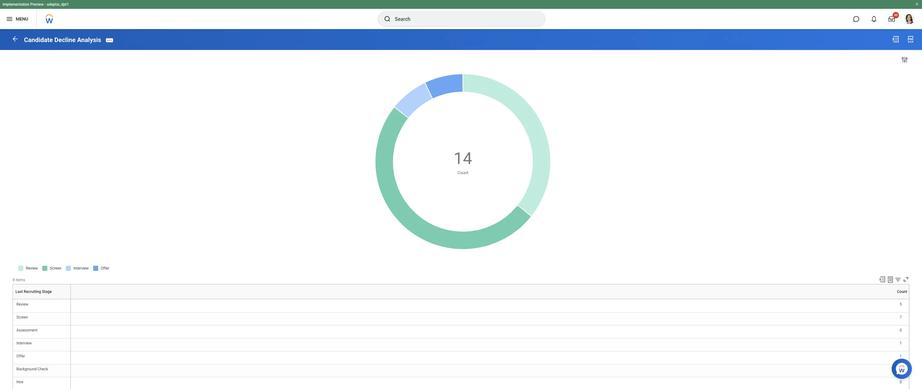 Task type: vqa. For each thing, say whether or not it's contained in the screenshot.
middle COUNT
yes



Task type: locate. For each thing, give the bounding box(es) containing it.
decline
[[54, 36, 76, 44]]

0 horizontal spatial recruiting
[[24, 289, 41, 294]]

row element
[[13, 284, 72, 299]]

5
[[900, 302, 902, 307]]

count 5 7 0 1 1 0 0
[[490, 299, 902, 385]]

1 horizontal spatial count
[[490, 299, 490, 299]]

0 vertical spatial 0
[[900, 328, 902, 333]]

-
[[45, 2, 46, 7]]

stage
[[42, 289, 52, 294], [43, 299, 44, 299]]

last inside row element
[[15, 289, 23, 294]]

0 vertical spatial 1
[[900, 341, 902, 346]]

1 vertical spatial stage
[[43, 299, 44, 299]]

export to excel image
[[892, 35, 900, 43]]

0 vertical spatial count
[[458, 170, 469, 175]]

assessment
[[16, 328, 37, 333]]

1 horizontal spatial recruiting
[[41, 299, 43, 299]]

0 vertical spatial 1 button
[[900, 341, 903, 346]]

0 vertical spatial last recruiting stage
[[15, 289, 52, 294]]

2 vertical spatial 0
[[900, 380, 902, 385]]

7 button
[[900, 315, 903, 320]]

8 items
[[13, 278, 25, 282]]

1
[[900, 341, 902, 346], [900, 354, 902, 359]]

0 vertical spatial last
[[15, 289, 23, 294]]

2 1 button from the top
[[900, 354, 903, 359]]

0 button
[[900, 328, 903, 333], [900, 367, 903, 372], [900, 380, 903, 385]]

candidate decline analysis link
[[24, 36, 101, 44]]

0 vertical spatial recruiting
[[24, 289, 41, 294]]

14 count
[[454, 149, 472, 175]]

1 0 button from the top
[[900, 328, 903, 333]]

1 vertical spatial count
[[897, 289, 908, 294]]

menu banner
[[0, 0, 922, 29]]

last recruiting stage
[[15, 289, 52, 294], [41, 299, 44, 299]]

2 horizontal spatial count
[[897, 289, 908, 294]]

5 button
[[900, 302, 903, 307]]

1 vertical spatial 1
[[900, 354, 902, 359]]

items
[[16, 278, 25, 282]]

1 vertical spatial 0
[[900, 367, 902, 372]]

candidate
[[24, 36, 53, 44]]

analysis
[[77, 36, 101, 44]]

last
[[15, 289, 23, 294], [41, 299, 41, 299]]

screen
[[16, 315, 28, 320]]

notifications large image
[[871, 16, 878, 22]]

toolbar
[[876, 276, 910, 284]]

recruiting
[[24, 289, 41, 294], [41, 299, 43, 299]]

count inside 'count 5 7 0 1 1 0 0'
[[490, 299, 490, 299]]

1 vertical spatial 0 button
[[900, 367, 903, 372]]

implementation
[[3, 2, 29, 7]]

1 button
[[900, 341, 903, 346], [900, 354, 903, 359]]

offer element
[[16, 353, 25, 359]]

0 vertical spatial 0 button
[[900, 328, 903, 333]]

1 vertical spatial last
[[41, 299, 41, 299]]

30 button
[[885, 12, 899, 26]]

0 vertical spatial stage
[[42, 289, 52, 294]]

0
[[900, 328, 902, 333], [900, 367, 902, 372], [900, 380, 902, 385]]

2 vertical spatial count
[[490, 299, 490, 299]]

14 button
[[454, 148, 473, 170]]

0 horizontal spatial last
[[15, 289, 23, 294]]

count
[[458, 170, 469, 175], [897, 289, 908, 294], [490, 299, 490, 299]]

1 vertical spatial 1 button
[[900, 354, 903, 359]]

2 vertical spatial 0 button
[[900, 380, 903, 385]]

0 horizontal spatial count
[[458, 170, 469, 175]]

screen element
[[16, 314, 28, 320]]

1 0 from the top
[[900, 328, 902, 333]]

1 horizontal spatial last
[[41, 299, 41, 299]]

background check
[[16, 367, 48, 372]]

2 0 button from the top
[[900, 367, 903, 372]]

implementation preview -   adeptai_dpt1
[[3, 2, 69, 7]]

14
[[454, 149, 472, 168]]

interview element
[[16, 340, 32, 346]]

Search Workday  search field
[[395, 12, 532, 26]]

preview
[[30, 2, 44, 7]]

8
[[13, 278, 15, 282]]

interview
[[16, 341, 32, 346]]



Task type: describe. For each thing, give the bounding box(es) containing it.
export to worksheets image
[[887, 276, 895, 283]]

review element
[[16, 301, 28, 307]]

background check element
[[16, 366, 48, 372]]

search image
[[384, 15, 391, 23]]

14 main content
[[0, 29, 922, 389]]

review
[[16, 302, 28, 307]]

check
[[38, 367, 48, 372]]

2 1 from the top
[[900, 354, 902, 359]]

adeptai_dpt1
[[47, 2, 69, 7]]

fullscreen image
[[903, 276, 910, 283]]

inbox large image
[[889, 16, 895, 22]]

profile logan mcneil image
[[905, 14, 915, 25]]

count for count 5 7 0 1 1 0 0
[[490, 299, 490, 299]]

count inside 14 count
[[458, 170, 469, 175]]

hire element
[[16, 379, 23, 385]]

hire
[[16, 380, 23, 385]]

stage inside row element
[[42, 289, 52, 294]]

1 1 from the top
[[900, 341, 902, 346]]

3 0 button from the top
[[900, 380, 903, 385]]

view printable version (pdf) image
[[907, 35, 915, 43]]

justify image
[[6, 15, 13, 23]]

count column header
[[71, 299, 909, 300]]

30
[[894, 13, 898, 17]]

configure and view chart data image
[[901, 56, 909, 63]]

1 vertical spatial last recruiting stage
[[41, 299, 44, 299]]

last recruiting stage inside row element
[[15, 289, 52, 294]]

offer
[[16, 354, 25, 359]]

menu button
[[0, 9, 36, 29]]

menu
[[16, 16, 28, 21]]

1 1 button from the top
[[900, 341, 903, 346]]

toolbar inside 14 main content
[[876, 276, 910, 284]]

close environment banner image
[[915, 2, 919, 6]]

candidate decline analysis
[[24, 36, 101, 44]]

select to filter grid data image
[[895, 276, 902, 283]]

background
[[16, 367, 37, 372]]

last recruiting stage button
[[41, 299, 44, 299]]

3 0 from the top
[[900, 380, 902, 385]]

count for count
[[897, 289, 908, 294]]

recruiting inside row element
[[24, 289, 41, 294]]

1 vertical spatial recruiting
[[41, 299, 43, 299]]

7
[[900, 315, 902, 320]]

export to excel image
[[879, 276, 886, 283]]

assessment element
[[16, 327, 37, 333]]

2 0 from the top
[[900, 367, 902, 372]]

previous page image
[[11, 35, 19, 43]]



